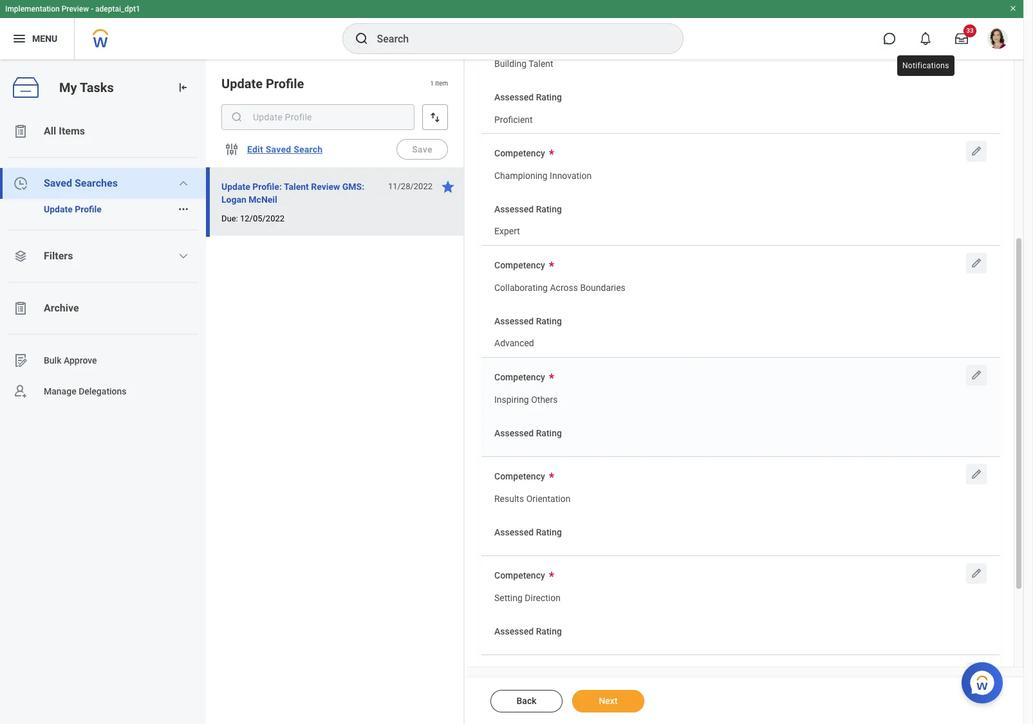 Task type: locate. For each thing, give the bounding box(es) containing it.
direction
[[525, 593, 561, 603]]

2 competency from the top
[[495, 260, 545, 271]]

manage delegations link
[[0, 376, 206, 407]]

update profile: talent review gms: logan mcneil button
[[222, 179, 381, 207]]

saved
[[266, 144, 291, 155], [44, 177, 72, 189]]

0 vertical spatial edit image
[[970, 257, 983, 270]]

item list element
[[206, 59, 465, 724]]

1 competency from the top
[[495, 148, 545, 159]]

results orientation
[[495, 494, 571, 504]]

11/28/2022
[[388, 182, 433, 191]]

clipboard image left archive
[[13, 301, 28, 316]]

assessed rating element down the building on the top of page
[[495, 106, 533, 130]]

edit image
[[970, 145, 983, 158], [970, 468, 983, 481], [970, 567, 983, 580]]

Search Workday  search field
[[377, 24, 657, 53]]

inspiring
[[495, 395, 529, 405]]

0 vertical spatial clipboard image
[[13, 124, 28, 139]]

competency up results orientation "text box"
[[495, 471, 545, 482]]

None text field
[[222, 104, 415, 130]]

assessed rating down inspiring others
[[495, 428, 562, 438]]

saved right clock check icon
[[44, 177, 72, 189]]

competency element containing inspiring others
[[495, 386, 558, 410]]

chevron down image down related actions image
[[179, 251, 189, 261]]

approve
[[64, 355, 97, 366]]

1 horizontal spatial profile
[[266, 76, 304, 91]]

1 assessed rating element from the top
[[495, 106, 533, 130]]

update profile inside item list element
[[222, 76, 304, 91]]

2 edit image from the top
[[970, 468, 983, 481]]

list
[[0, 116, 206, 407]]

update up search icon
[[222, 76, 263, 91]]

item
[[435, 80, 448, 87]]

0 horizontal spatial profile
[[75, 204, 102, 214]]

6 assessed rating from the top
[[495, 626, 562, 637]]

update for update profile: talent review gms: logan mcneil 'button'
[[222, 182, 250, 192]]

update profile up search icon
[[222, 76, 304, 91]]

assessed up expert text box
[[495, 204, 534, 214]]

3 assessed rating element from the top
[[495, 330, 534, 354]]

competency element containing collaborating across boundaries
[[495, 274, 626, 298]]

clipboard image
[[13, 124, 28, 139], [13, 301, 28, 316]]

1 vertical spatial edit image
[[970, 369, 983, 382]]

assessed up 'advanced' text field
[[495, 316, 534, 326]]

update up logan
[[222, 182, 250, 192]]

assessed
[[495, 92, 534, 102], [495, 204, 534, 214], [495, 316, 534, 326], [495, 428, 534, 438], [495, 527, 534, 537], [495, 626, 534, 637]]

rating down "championing innovation"
[[536, 204, 562, 214]]

chevron down image up related actions image
[[179, 178, 189, 189]]

3 competency element from the top
[[495, 386, 558, 410]]

0 vertical spatial edit image
[[970, 145, 983, 158]]

1 vertical spatial talent
[[284, 182, 309, 192]]

assessed down setting at bottom
[[495, 626, 534, 637]]

edit image
[[970, 257, 983, 270], [970, 369, 983, 382], [970, 667, 983, 680]]

1 competency element from the top
[[495, 162, 592, 186]]

rating down collaborating across boundaries
[[536, 316, 562, 326]]

rating down direction on the bottom of the page
[[536, 626, 562, 637]]

assessed down results
[[495, 527, 534, 537]]

next button
[[572, 690, 645, 713]]

0 vertical spatial assessed rating element
[[495, 106, 533, 130]]

orientation
[[527, 494, 571, 504]]

none text field inside item list element
[[222, 104, 415, 130]]

list containing all items
[[0, 116, 206, 407]]

competency up inspiring others text field
[[495, 372, 545, 383]]

update profile down saved searches
[[44, 204, 102, 214]]

save button
[[397, 139, 448, 160]]

profile logan mcneil image
[[988, 28, 1008, 52]]

5 competency from the top
[[495, 571, 545, 581]]

advanced
[[495, 338, 534, 349]]

proficient
[[495, 114, 533, 125]]

0 vertical spatial chevron down image
[[179, 178, 189, 189]]

6 rating from the top
[[536, 626, 562, 637]]

1 vertical spatial update profile
[[44, 204, 102, 214]]

2 vertical spatial edit image
[[970, 667, 983, 680]]

2 vertical spatial assessed rating element
[[495, 330, 534, 354]]

assessed rating element down 'championing'
[[495, 218, 520, 242]]

rename image
[[13, 353, 28, 368]]

edit image for championing innovation
[[970, 145, 983, 158]]

perspective image
[[13, 249, 28, 264]]

competency up 'championing'
[[495, 148, 545, 159]]

2 edit image from the top
[[970, 369, 983, 382]]

chevron down image for saved searches
[[179, 178, 189, 189]]

collaborating across boundaries
[[495, 283, 626, 293]]

others
[[531, 395, 558, 405]]

Championing Innovation text field
[[495, 163, 592, 185]]

innovation
[[550, 171, 592, 181]]

0 horizontal spatial saved
[[44, 177, 72, 189]]

competency
[[495, 148, 545, 159], [495, 260, 545, 271], [495, 372, 545, 383], [495, 471, 545, 482], [495, 571, 545, 581]]

assessed rating
[[495, 92, 562, 102], [495, 204, 562, 214], [495, 316, 562, 326], [495, 428, 562, 438], [495, 527, 562, 537], [495, 626, 562, 637]]

competency element containing setting direction
[[495, 585, 561, 608]]

1 vertical spatial profile
[[75, 204, 102, 214]]

update inside update profile: talent review gms: logan mcneil
[[222, 182, 250, 192]]

update inside update profile button
[[44, 204, 73, 214]]

profile inside update profile button
[[75, 204, 102, 214]]

clock check image
[[13, 176, 28, 191]]

assessed rating down results orientation
[[495, 527, 562, 537]]

talent inside text field
[[529, 59, 554, 69]]

5 competency element from the top
[[495, 585, 561, 608]]

2 vertical spatial update
[[44, 204, 73, 214]]

1 horizontal spatial talent
[[529, 59, 554, 69]]

assessed down inspiring
[[495, 428, 534, 438]]

chevron down image inside filters dropdown button
[[179, 251, 189, 261]]

33
[[967, 27, 974, 34]]

33 button
[[948, 24, 977, 53]]

collaborating
[[495, 283, 548, 293]]

manage
[[44, 386, 76, 396]]

edit image for collaborating across boundaries
[[970, 257, 983, 270]]

Inspiring Others text field
[[495, 387, 558, 409]]

notifications tooltip
[[895, 53, 957, 79]]

0 vertical spatial talent
[[529, 59, 554, 69]]

talent
[[529, 59, 554, 69], [284, 182, 309, 192]]

1 horizontal spatial update profile
[[222, 76, 304, 91]]

competency element
[[495, 162, 592, 186], [495, 274, 626, 298], [495, 386, 558, 410], [495, 485, 571, 509], [495, 585, 561, 608]]

1 vertical spatial update
[[222, 182, 250, 192]]

1 vertical spatial saved
[[44, 177, 72, 189]]

0 vertical spatial saved
[[266, 144, 291, 155]]

rating
[[536, 92, 562, 102], [536, 204, 562, 214], [536, 316, 562, 326], [536, 428, 562, 438], [536, 527, 562, 537], [536, 626, 562, 637]]

rating down others
[[536, 428, 562, 438]]

building
[[495, 59, 527, 69]]

competency element containing results orientation
[[495, 485, 571, 509]]

talent right profile:
[[284, 182, 309, 192]]

chevron down image
[[179, 178, 189, 189], [179, 251, 189, 261]]

Results Orientation text field
[[495, 486, 571, 508]]

assessed up proficient text box
[[495, 92, 534, 102]]

competency for inspiring
[[495, 372, 545, 383]]

assessed rating up proficient text box
[[495, 92, 562, 102]]

12/05/2022
[[240, 214, 285, 223]]

related actions image
[[178, 203, 189, 215]]

1 chevron down image from the top
[[179, 178, 189, 189]]

0 vertical spatial profile
[[266, 76, 304, 91]]

assessed rating element containing advanced
[[495, 330, 534, 354]]

5 rating from the top
[[536, 527, 562, 537]]

1 vertical spatial assessed rating element
[[495, 218, 520, 242]]

search image
[[354, 31, 369, 46]]

1 edit image from the top
[[970, 145, 983, 158]]

menu button
[[0, 18, 74, 59]]

clipboard image left all
[[13, 124, 28, 139]]

update profile
[[222, 76, 304, 91], [44, 204, 102, 214]]

talent inside update profile: talent review gms: logan mcneil
[[284, 182, 309, 192]]

1 assessed rating from the top
[[495, 92, 562, 102]]

competency element for edit icon for setting direction
[[495, 585, 561, 608]]

profile:
[[253, 182, 282, 192]]

assessed rating up expert text box
[[495, 204, 562, 214]]

assessed rating element containing expert
[[495, 218, 520, 242]]

0 horizontal spatial update profile
[[44, 204, 102, 214]]

clipboard image inside all items button
[[13, 124, 28, 139]]

1 vertical spatial edit image
[[970, 468, 983, 481]]

my tasks
[[59, 80, 114, 95]]

0 vertical spatial update profile
[[222, 76, 304, 91]]

0 horizontal spatial talent
[[284, 182, 309, 192]]

next
[[599, 696, 618, 706]]

1 vertical spatial clipboard image
[[13, 301, 28, 316]]

update
[[222, 76, 263, 91], [222, 182, 250, 192], [44, 204, 73, 214]]

rating down orientation
[[536, 527, 562, 537]]

search
[[294, 144, 323, 155]]

3 edit image from the top
[[970, 667, 983, 680]]

assessed rating up 'advanced' text field
[[495, 316, 562, 326]]

-
[[91, 5, 93, 14]]

rating down building talent
[[536, 92, 562, 102]]

1 vertical spatial chevron down image
[[179, 251, 189, 261]]

3 competency from the top
[[495, 372, 545, 383]]

update down saved searches
[[44, 204, 73, 214]]

2 assessed rating element from the top
[[495, 218, 520, 242]]

assessed rating element
[[495, 106, 533, 130], [495, 218, 520, 242], [495, 330, 534, 354]]

edit saved search
[[247, 144, 323, 155]]

profile
[[266, 76, 304, 91], [75, 204, 102, 214]]

archive button
[[0, 293, 206, 324]]

searches
[[75, 177, 118, 189]]

assessed rating element down the collaborating
[[495, 330, 534, 354]]

talent right the building on the top of page
[[529, 59, 554, 69]]

0 vertical spatial update
[[222, 76, 263, 91]]

competency up the collaborating
[[495, 260, 545, 271]]

2 clipboard image from the top
[[13, 301, 28, 316]]

1
[[430, 80, 434, 87]]

all
[[44, 125, 56, 137]]

4 competency from the top
[[495, 471, 545, 482]]

2 rating from the top
[[536, 204, 562, 214]]

assessed rating element for collaborating across boundaries
[[495, 330, 534, 354]]

adeptai_dpt1
[[95, 5, 140, 14]]

Proficient text field
[[495, 107, 533, 129]]

1 edit image from the top
[[970, 257, 983, 270]]

2 vertical spatial edit image
[[970, 567, 983, 580]]

2 competency element from the top
[[495, 274, 626, 298]]

3 assessed from the top
[[495, 316, 534, 326]]

edit saved search button
[[242, 137, 328, 162]]

4 assessed from the top
[[495, 428, 534, 438]]

competency up 'setting direction' text field
[[495, 571, 545, 581]]

preview
[[62, 5, 89, 14]]

clipboard image inside the archive button
[[13, 301, 28, 316]]

3 edit image from the top
[[970, 567, 983, 580]]

assessed rating down 'setting direction' in the bottom of the page
[[495, 626, 562, 637]]

assessed rating element for championing innovation
[[495, 218, 520, 242]]

saved right edit
[[266, 144, 291, 155]]

2 chevron down image from the top
[[179, 251, 189, 261]]

inspiring others
[[495, 395, 558, 405]]

1 horizontal spatial saved
[[266, 144, 291, 155]]

4 competency element from the top
[[495, 485, 571, 509]]

competency element for edit icon for results orientation
[[495, 485, 571, 509]]

search image
[[231, 111, 243, 124]]

close environment banner image
[[1010, 5, 1017, 12]]

user plus image
[[13, 384, 28, 399]]

1 clipboard image from the top
[[13, 124, 28, 139]]

competency element containing championing innovation
[[495, 162, 592, 186]]



Task type: vqa. For each thing, say whether or not it's contained in the screenshot.
the search image
yes



Task type: describe. For each thing, give the bounding box(es) containing it.
1 rating from the top
[[536, 92, 562, 102]]

tasks
[[80, 80, 114, 95]]

clipboard image for all items
[[13, 124, 28, 139]]

championing innovation
[[495, 171, 592, 181]]

star image
[[440, 179, 456, 194]]

notifications
[[903, 61, 950, 70]]

competency element for inspiring others's edit image
[[495, 386, 558, 410]]

across
[[550, 283, 578, 293]]

notifications large image
[[920, 32, 932, 45]]

due: 12/05/2022
[[222, 214, 285, 223]]

update profile button
[[0, 199, 173, 220]]

championing
[[495, 171, 548, 181]]

my tasks element
[[0, 59, 206, 724]]

4 assessed rating from the top
[[495, 428, 562, 438]]

Collaborating Across Boundaries text field
[[495, 275, 626, 297]]

Advanced text field
[[495, 331, 534, 353]]

delegations
[[79, 386, 127, 396]]

bulk approve
[[44, 355, 97, 366]]

justify image
[[12, 31, 27, 46]]

implementation
[[5, 5, 60, 14]]

bulk
[[44, 355, 61, 366]]

sort image
[[429, 111, 442, 124]]

clipboard image for archive
[[13, 301, 28, 316]]

setting
[[495, 593, 523, 603]]

edit image for setting direction
[[970, 567, 983, 580]]

expert
[[495, 226, 520, 237]]

3 rating from the top
[[536, 316, 562, 326]]

5 assessed rating from the top
[[495, 527, 562, 537]]

archive
[[44, 302, 79, 314]]

assessed rating element containing proficient
[[495, 106, 533, 130]]

back button
[[491, 690, 563, 713]]

results
[[495, 494, 524, 504]]

bulk approve link
[[0, 345, 206, 376]]

menu banner
[[0, 0, 1024, 59]]

update profile: talent review gms: logan mcneil
[[222, 182, 365, 205]]

5 assessed from the top
[[495, 527, 534, 537]]

1 assessed from the top
[[495, 92, 534, 102]]

inbox large image
[[956, 32, 969, 45]]

all items
[[44, 125, 85, 137]]

filters button
[[0, 241, 206, 272]]

edit image for results orientation
[[970, 468, 983, 481]]

competency for championing
[[495, 148, 545, 159]]

3 assessed rating from the top
[[495, 316, 562, 326]]

saved inside saved searches dropdown button
[[44, 177, 72, 189]]

back
[[517, 696, 537, 706]]

competency for collaborating
[[495, 260, 545, 271]]

update profile inside update profile button
[[44, 204, 102, 214]]

update for update profile button
[[44, 204, 73, 214]]

configure image
[[224, 142, 240, 157]]

gms:
[[342, 182, 365, 192]]

edit image for inspiring others
[[970, 369, 983, 382]]

saved inside edit saved search button
[[266, 144, 291, 155]]

logan
[[222, 194, 247, 205]]

workday assistant region
[[962, 657, 1008, 704]]

due:
[[222, 214, 238, 223]]

building talent
[[495, 59, 554, 69]]

competency element for edit image corresponding to collaborating across boundaries
[[495, 274, 626, 298]]

items
[[59, 125, 85, 137]]

manage delegations
[[44, 386, 127, 396]]

competency element for edit icon related to championing innovation
[[495, 162, 592, 186]]

review
[[311, 182, 340, 192]]

mcneil
[[249, 194, 277, 205]]

1 item
[[430, 80, 448, 87]]

competency for results
[[495, 471, 545, 482]]

implementation preview -   adeptai_dpt1
[[5, 5, 140, 14]]

all items button
[[0, 116, 206, 147]]

chevron down image for filters
[[179, 251, 189, 261]]

filters
[[44, 250, 73, 262]]

Expert text field
[[495, 219, 520, 241]]

boundaries
[[580, 283, 626, 293]]

competency for setting
[[495, 571, 545, 581]]

my
[[59, 80, 77, 95]]

transformation import image
[[176, 81, 189, 94]]

profile inside item list element
[[266, 76, 304, 91]]

saved searches
[[44, 177, 118, 189]]

4 rating from the top
[[536, 428, 562, 438]]

saved searches button
[[0, 168, 206, 199]]

6 assessed from the top
[[495, 626, 534, 637]]

2 assessed from the top
[[495, 204, 534, 214]]

save
[[412, 144, 433, 155]]

setting direction
[[495, 593, 561, 603]]

menu
[[32, 33, 57, 44]]

Building Talent text field
[[495, 51, 554, 73]]

edit
[[247, 144, 263, 155]]

Setting Direction text field
[[495, 585, 561, 608]]

2 assessed rating from the top
[[495, 204, 562, 214]]



